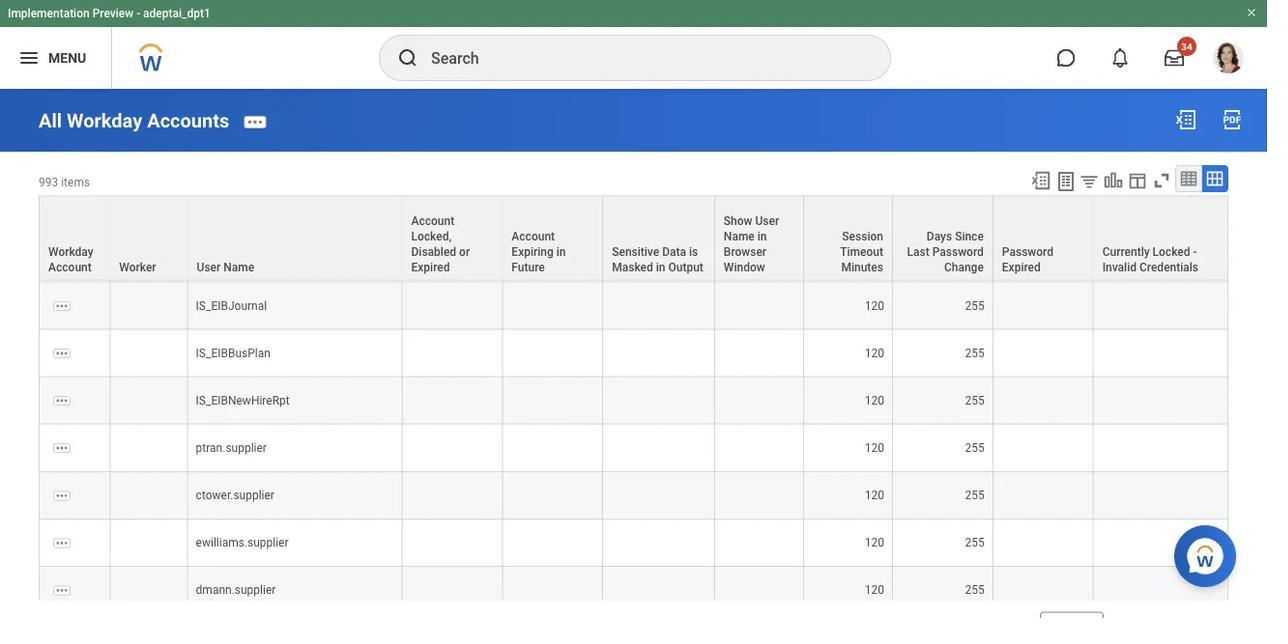 Task type: describe. For each thing, give the bounding box(es) containing it.
change
[[944, 260, 984, 274]]

all
[[39, 109, 62, 132]]

browser
[[724, 245, 767, 258]]

minutes
[[841, 260, 883, 274]]

120 for is_eibnewhirerpt
[[865, 395, 884, 408]]

expand/collapse chart image
[[1103, 170, 1124, 192]]

worker button
[[111, 197, 187, 280]]

view printable version (pdf) image
[[1221, 108, 1244, 131]]

ptran.supplier
[[196, 442, 267, 456]]

255 for dmann.supplier
[[965, 584, 985, 598]]

Search Workday  search field
[[431, 37, 851, 79]]

since
[[955, 229, 984, 243]]

255 for is_eibjournal
[[965, 300, 985, 313]]

implementation preview -   adeptai_dpt1
[[8, 7, 211, 20]]

notifications large image
[[1111, 48, 1130, 68]]

1 vertical spatial name
[[224, 260, 254, 274]]

export to excel image for the export to worksheets image
[[1030, 170, 1052, 192]]

row containing dmann.supplier
[[39, 568, 1229, 615]]

account locked, disabled or expired button
[[403, 197, 502, 280]]

click to view/edit grid preferences image
[[1127, 170, 1148, 192]]

window
[[724, 260, 765, 274]]

close environment banner image
[[1246, 7, 1258, 18]]

worker
[[119, 260, 156, 274]]

expired inside password expired
[[1002, 260, 1041, 274]]

is_eibnewhirerpt
[[196, 395, 290, 408]]

in inside account expiring in future
[[557, 245, 566, 258]]

all workday accounts element
[[39, 109, 229, 132]]

currently locked - invalid credentials
[[1103, 245, 1199, 274]]

menu banner
[[0, 0, 1267, 89]]

255 for ewilliams.supplier
[[965, 537, 985, 550]]

days since last password change button
[[893, 197, 993, 280]]

ctower.supplier
[[196, 489, 274, 503]]

session timeout minutes
[[840, 229, 883, 274]]

120 for is_eibmerit
[[865, 252, 884, 266]]

account locked, disabled or expired
[[411, 214, 470, 274]]

expired inside account locked, disabled or expired
[[411, 260, 450, 274]]

sensitive data is masked in output
[[612, 245, 704, 274]]

justify image
[[17, 46, 41, 70]]

locked
[[1153, 245, 1190, 258]]

table image
[[1179, 169, 1199, 189]]

0 vertical spatial workday
[[67, 109, 142, 132]]

120 for is_eibbusplan
[[865, 347, 884, 361]]

password inside popup button
[[1002, 245, 1054, 258]]

user name button
[[188, 197, 402, 280]]

credentials
[[1140, 260, 1199, 274]]

implementation
[[8, 7, 90, 20]]

future
[[512, 260, 545, 274]]

adeptai_dpt1
[[143, 7, 211, 20]]

255 for is_eibbusplan
[[965, 347, 985, 361]]

sensitive data is masked in output button
[[603, 197, 714, 280]]

row containing is_eibmerit
[[39, 236, 1229, 283]]

export to worksheets image
[[1055, 170, 1078, 194]]

workday account
[[48, 245, 93, 274]]

export to excel image for the view printable version (pdf) image
[[1174, 108, 1198, 131]]

is_eibmerit
[[196, 252, 255, 266]]

show
[[724, 214, 753, 227]]

1 vertical spatial user
[[197, 260, 221, 274]]

120 for is_eibjournal
[[865, 300, 884, 313]]

120 for dmann.supplier
[[865, 584, 884, 598]]

expand table image
[[1205, 169, 1225, 189]]

is_eibjournal
[[196, 300, 267, 313]]

in inside show user name in browser window
[[758, 229, 767, 243]]

items
[[61, 176, 90, 190]]

currently locked - invalid credentials button
[[1094, 197, 1228, 280]]

34
[[1181, 41, 1193, 52]]

last
[[907, 245, 930, 258]]

password expired
[[1002, 245, 1054, 274]]

255 for ptran.supplier
[[965, 442, 985, 456]]

255 for is_eibmerit
[[965, 252, 985, 266]]



Task type: locate. For each thing, give the bounding box(es) containing it.
row containing account locked, disabled or expired
[[39, 196, 1229, 281]]

2 password from the left
[[1002, 245, 1054, 258]]

5 255 from the top
[[965, 442, 985, 456]]

0 horizontal spatial password
[[933, 245, 984, 258]]

120 for ewilliams.supplier
[[865, 537, 884, 550]]

1 horizontal spatial expired
[[1002, 260, 1041, 274]]

workday inside popup button
[[48, 245, 93, 258]]

user name
[[197, 260, 254, 274]]

120 for ptran.supplier
[[865, 442, 884, 456]]

5 120 from the top
[[865, 442, 884, 456]]

workday down items
[[48, 245, 93, 258]]

show user name in browser window
[[724, 214, 779, 274]]

all workday accounts
[[39, 109, 229, 132]]

menu button
[[0, 27, 111, 89]]

2 vertical spatial account
[[48, 260, 92, 274]]

2 horizontal spatial account
[[512, 229, 555, 243]]

search image
[[396, 46, 420, 70]]

0 horizontal spatial expired
[[411, 260, 450, 274]]

name
[[724, 229, 755, 243], [224, 260, 254, 274]]

0 horizontal spatial in
[[557, 245, 566, 258]]

user up is_eibjournal
[[197, 260, 221, 274]]

1 row from the top
[[39, 188, 1229, 236]]

in down data
[[656, 260, 666, 274]]

8 row from the top
[[39, 473, 1229, 520]]

invalid
[[1103, 260, 1137, 274]]

days
[[927, 229, 952, 243]]

pagination element
[[1115, 601, 1229, 619]]

-
[[136, 7, 140, 20], [1193, 245, 1197, 258]]

1 vertical spatial -
[[1193, 245, 1197, 258]]

5 row from the top
[[39, 331, 1229, 378]]

row containing is_eibbusplan
[[39, 331, 1229, 378]]

expired down disabled
[[411, 260, 450, 274]]

currently
[[1103, 245, 1150, 258]]

workday account button
[[40, 197, 110, 280]]

1 vertical spatial export to excel image
[[1030, 170, 1052, 192]]

session
[[842, 229, 883, 243]]

120 for ctower.supplier
[[865, 489, 884, 503]]

1 horizontal spatial in
[[656, 260, 666, 274]]

locked,
[[411, 229, 452, 243]]

disabled
[[411, 245, 456, 258]]

1 horizontal spatial account
[[411, 214, 455, 227]]

masked
[[612, 260, 653, 274]]

export to excel image left the export to worksheets image
[[1030, 170, 1052, 192]]

in inside sensitive data is masked in output
[[656, 260, 666, 274]]

1 horizontal spatial name
[[724, 229, 755, 243]]

1 horizontal spatial -
[[1193, 245, 1197, 258]]

1 vertical spatial account
[[512, 229, 555, 243]]

preview
[[92, 7, 134, 20]]

in right expiring in the top left of the page
[[557, 245, 566, 258]]

0 vertical spatial account
[[411, 214, 455, 227]]

- for preview
[[136, 7, 140, 20]]

account left worker
[[48, 260, 92, 274]]

account up locked, at the left top of page
[[411, 214, 455, 227]]

0 horizontal spatial account
[[48, 260, 92, 274]]

account inside account expiring in future
[[512, 229, 555, 243]]

row containing ewilliams.supplier
[[39, 520, 1229, 568]]

password
[[933, 245, 984, 258], [1002, 245, 1054, 258]]

name down "show"
[[724, 229, 755, 243]]

toolbar inside all workday accounts main content
[[1022, 166, 1229, 196]]

ewilliams.supplier
[[196, 537, 289, 550]]

row containing is_eibjournal
[[39, 283, 1229, 331]]

menu
[[48, 50, 86, 66]]

0 vertical spatial name
[[724, 229, 755, 243]]

7 255 from the top
[[965, 537, 985, 550]]

account up expiring in the top left of the page
[[512, 229, 555, 243]]

row containing is_eibnewhirerpt
[[39, 378, 1229, 426]]

row
[[39, 188, 1229, 236], [39, 196, 1229, 281], [39, 236, 1229, 283], [39, 283, 1229, 331], [39, 331, 1229, 378], [39, 378, 1229, 426], [39, 426, 1229, 473], [39, 473, 1229, 520], [39, 520, 1229, 568], [39, 568, 1229, 615]]

workday right all
[[67, 109, 142, 132]]

0 horizontal spatial export to excel image
[[1030, 170, 1052, 192]]

is
[[689, 245, 698, 258]]

1 horizontal spatial user
[[755, 214, 779, 227]]

expired
[[411, 260, 450, 274], [1002, 260, 1041, 274]]

3 255 from the top
[[965, 347, 985, 361]]

7 row from the top
[[39, 426, 1229, 473]]

name up is_eibjournal
[[224, 260, 254, 274]]

2 vertical spatial in
[[656, 260, 666, 274]]

9 row from the top
[[39, 520, 1229, 568]]

255
[[965, 252, 985, 266], [965, 300, 985, 313], [965, 347, 985, 361], [965, 395, 985, 408], [965, 442, 985, 456], [965, 489, 985, 503], [965, 537, 985, 550], [965, 584, 985, 598]]

0 vertical spatial -
[[136, 7, 140, 20]]

name inside show user name in browser window
[[724, 229, 755, 243]]

account inside workday account
[[48, 260, 92, 274]]

in
[[758, 229, 767, 243], [557, 245, 566, 258], [656, 260, 666, 274]]

days since last password change
[[907, 229, 984, 274]]

2 expired from the left
[[1002, 260, 1041, 274]]

255 for is_eibnewhirerpt
[[965, 395, 985, 408]]

1 vertical spatial in
[[557, 245, 566, 258]]

4 255 from the top
[[965, 395, 985, 408]]

2 row from the top
[[39, 196, 1229, 281]]

1 expired from the left
[[411, 260, 450, 274]]

- inside currently locked - invalid credentials
[[1193, 245, 1197, 258]]

0 horizontal spatial name
[[224, 260, 254, 274]]

workday
[[67, 109, 142, 132], [48, 245, 93, 258]]

1 vertical spatial workday
[[48, 245, 93, 258]]

export to excel image left the view printable version (pdf) image
[[1174, 108, 1198, 131]]

3 row from the top
[[39, 236, 1229, 283]]

6 255 from the top
[[965, 489, 985, 503]]

data
[[662, 245, 686, 258]]

1 horizontal spatial password
[[1002, 245, 1054, 258]]

2 horizontal spatial in
[[758, 229, 767, 243]]

account inside account locked, disabled or expired
[[411, 214, 455, 227]]

fullscreen image
[[1151, 170, 1173, 192]]

toolbar
[[1022, 166, 1229, 196]]

8 120 from the top
[[865, 584, 884, 598]]

- right preview
[[136, 7, 140, 20]]

993 items
[[39, 176, 90, 190]]

0 horizontal spatial -
[[136, 7, 140, 20]]

row containing ctower.supplier
[[39, 473, 1229, 520]]

profile logan mcneil image
[[1213, 43, 1244, 77]]

1 password from the left
[[933, 245, 984, 258]]

1 horizontal spatial export to excel image
[[1174, 108, 1198, 131]]

255 for ctower.supplier
[[965, 489, 985, 503]]

inbox large image
[[1165, 48, 1184, 68]]

cell
[[111, 188, 188, 236], [188, 188, 403, 236], [403, 188, 503, 236], [503, 188, 603, 236], [603, 188, 715, 236], [715, 188, 804, 236], [804, 188, 893, 236], [893, 188, 994, 236], [994, 188, 1094, 236], [1094, 188, 1229, 236], [403, 236, 503, 283], [503, 236, 603, 283], [603, 236, 715, 283], [715, 236, 804, 283], [994, 236, 1094, 283], [1094, 236, 1229, 283], [111, 283, 188, 331], [403, 283, 503, 331], [503, 283, 603, 331], [603, 283, 715, 331], [715, 283, 804, 331], [994, 283, 1094, 331], [1094, 283, 1229, 331], [111, 331, 188, 378], [403, 331, 503, 378], [503, 331, 603, 378], [603, 331, 715, 378], [715, 331, 804, 378], [994, 331, 1094, 378], [1094, 331, 1229, 378], [111, 378, 188, 426], [403, 378, 503, 426], [503, 378, 603, 426], [603, 378, 715, 426], [715, 378, 804, 426], [994, 378, 1094, 426], [1094, 378, 1229, 426], [111, 426, 188, 473], [403, 426, 503, 473], [503, 426, 603, 473], [603, 426, 715, 473], [715, 426, 804, 473], [994, 426, 1094, 473], [1094, 426, 1229, 473], [111, 473, 188, 520], [403, 473, 503, 520], [503, 473, 603, 520], [603, 473, 715, 520], [715, 473, 804, 520], [994, 473, 1094, 520], [1094, 473, 1229, 520], [111, 520, 188, 568], [403, 520, 503, 568], [503, 520, 603, 568], [603, 520, 715, 568], [715, 520, 804, 568], [994, 520, 1094, 568], [1094, 520, 1229, 568], [403, 568, 503, 615], [503, 568, 603, 615], [603, 568, 715, 615], [715, 568, 804, 615], [994, 568, 1094, 615], [1094, 568, 1229, 615]]

timeout
[[840, 245, 883, 258]]

6 120 from the top
[[865, 489, 884, 503]]

user right "show"
[[755, 214, 779, 227]]

2 255 from the top
[[965, 300, 985, 313]]

account expiring in future
[[512, 229, 566, 274]]

accounts
[[147, 109, 229, 132]]

row containing ptran.supplier
[[39, 426, 1229, 473]]

output
[[668, 260, 704, 274]]

dmann.supplier
[[196, 584, 276, 598]]

1 255 from the top
[[965, 252, 985, 266]]

expired right change
[[1002, 260, 1041, 274]]

1 120 from the top
[[865, 252, 884, 266]]

account for locked,
[[411, 214, 455, 227]]

in up browser
[[758, 229, 767, 243]]

- inside "menu" banner
[[136, 7, 140, 20]]

session timeout minutes button
[[804, 197, 892, 280]]

7 120 from the top
[[865, 537, 884, 550]]

34 button
[[1153, 37, 1197, 79]]

0 vertical spatial in
[[758, 229, 767, 243]]

account expiring in future button
[[503, 197, 602, 280]]

0 horizontal spatial user
[[197, 260, 221, 274]]

3 120 from the top
[[865, 347, 884, 361]]

2 120 from the top
[[865, 300, 884, 313]]

is_eibbusplan
[[196, 347, 271, 361]]

0 vertical spatial export to excel image
[[1174, 108, 1198, 131]]

password expired button
[[994, 197, 1093, 280]]

4 120 from the top
[[865, 395, 884, 408]]

or
[[459, 245, 470, 258]]

export to excel image
[[1174, 108, 1198, 131], [1030, 170, 1052, 192]]

4 row from the top
[[39, 283, 1229, 331]]

10 row from the top
[[39, 568, 1229, 615]]

sensitive
[[612, 245, 659, 258]]

all workday accounts main content
[[0, 89, 1267, 619]]

0 vertical spatial user
[[755, 214, 779, 227]]

password inside days since last password change
[[933, 245, 984, 258]]

993
[[39, 176, 58, 190]]

- right "locked" at top right
[[1193, 245, 1197, 258]]

120
[[865, 252, 884, 266], [865, 300, 884, 313], [865, 347, 884, 361], [865, 395, 884, 408], [865, 442, 884, 456], [865, 489, 884, 503], [865, 537, 884, 550], [865, 584, 884, 598]]

select to filter grid data image
[[1079, 171, 1100, 192]]

account
[[411, 214, 455, 227], [512, 229, 555, 243], [48, 260, 92, 274]]

user inside show user name in browser window
[[755, 214, 779, 227]]

8 255 from the top
[[965, 584, 985, 598]]

- for locked
[[1193, 245, 1197, 258]]

6 row from the top
[[39, 378, 1229, 426]]

account for expiring
[[512, 229, 555, 243]]

expiring
[[512, 245, 554, 258]]

user
[[755, 214, 779, 227], [197, 260, 221, 274]]

show user name in browser window button
[[715, 197, 803, 280]]



Task type: vqa. For each thing, say whether or not it's contained in the screenshot.
Betty did a terrific job reducing off-cycle check processing in the first half of 2010.  She's on target for the 20% goal we set the beginning of 2010.
no



